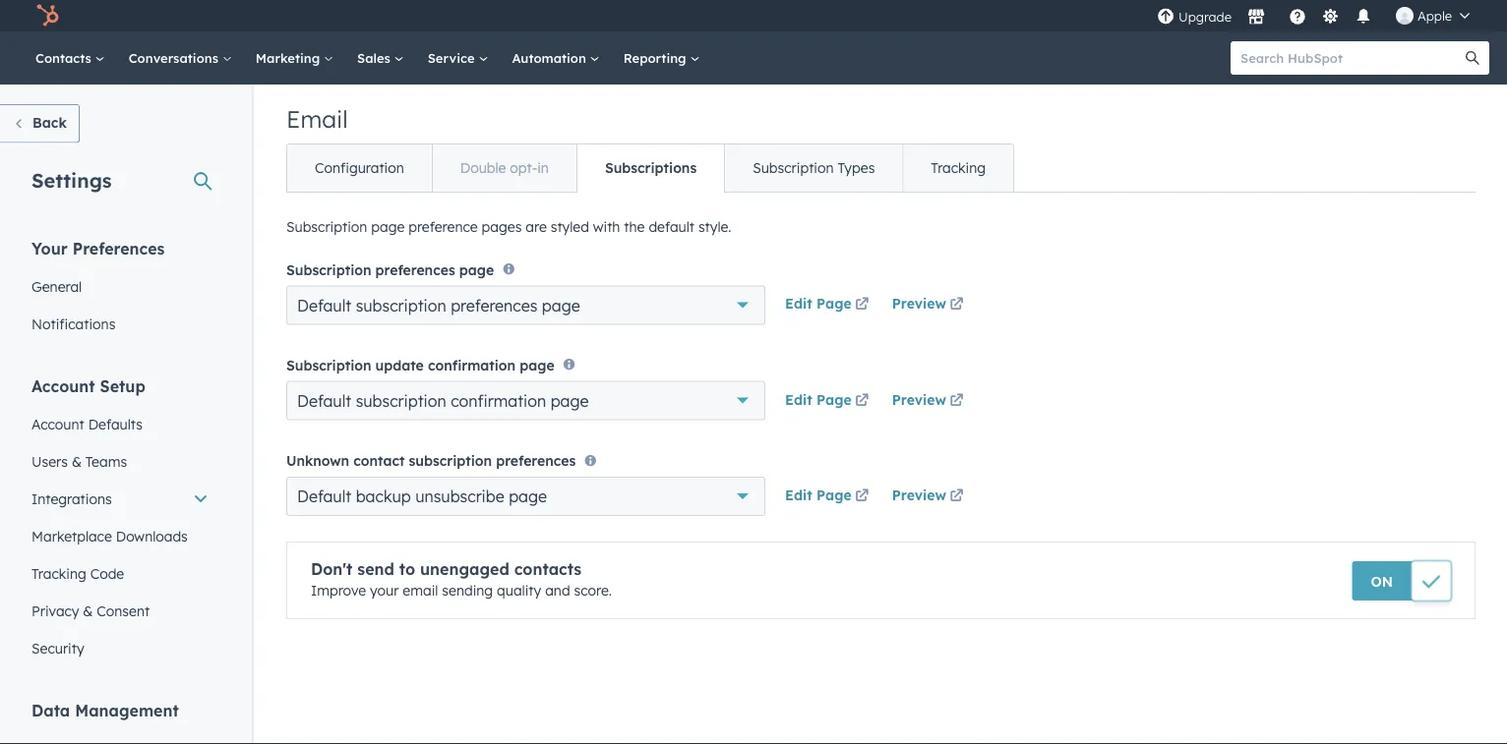 Task type: describe. For each thing, give the bounding box(es) containing it.
service
[[428, 50, 479, 66]]

marketplaces image
[[1247, 9, 1265, 27]]

search button
[[1456, 41, 1490, 75]]

default subscription preferences page
[[297, 295, 580, 315]]

automation
[[512, 50, 590, 66]]

your preferences
[[31, 239, 165, 258]]

double
[[460, 159, 506, 177]]

settings image
[[1322, 8, 1339, 26]]

bob builder image
[[1396, 7, 1414, 25]]

subscription for subscription update confirmation page
[[286, 357, 371, 374]]

page for subscription update confirmation page
[[520, 357, 554, 374]]

page for default backup unsubscribe page
[[509, 487, 547, 507]]

your preferences element
[[20, 238, 220, 343]]

contacts link
[[24, 31, 117, 85]]

account for account defaults
[[31, 416, 84, 433]]

are
[[526, 218, 547, 236]]

backup
[[356, 487, 411, 507]]

unsubscribe
[[415, 487, 504, 507]]

default subscription confirmation page button
[[286, 381, 766, 421]]

defaults
[[88, 416, 143, 433]]

and
[[545, 582, 570, 600]]

double opt-in link
[[432, 145, 576, 192]]

2 vertical spatial preferences
[[496, 453, 576, 470]]

upgrade image
[[1157, 8, 1175, 26]]

link opens in a new window image inside 'preview' link
[[950, 394, 964, 408]]

pages
[[482, 218, 522, 236]]

your
[[370, 582, 399, 600]]

preview for default subscription preferences page
[[892, 295, 946, 312]]

unengaged
[[420, 560, 509, 580]]

edit for default subscription confirmation page
[[785, 391, 812, 408]]

help image
[[1289, 9, 1307, 27]]

your
[[31, 239, 68, 258]]

contacts
[[35, 50, 95, 66]]

edit for default backup unsubscribe page
[[785, 487, 812, 504]]

edit page link for default backup unsubscribe page
[[785, 485, 872, 509]]

subscription page preference pages are styled with the default style.
[[286, 218, 732, 236]]

default backup unsubscribe page button
[[286, 477, 766, 517]]

subscription for preferences
[[356, 295, 446, 315]]

subscription types link
[[724, 145, 903, 192]]

tracking link
[[903, 145, 1013, 192]]

marketing
[[256, 50, 324, 66]]

confirmation for update
[[428, 357, 516, 374]]

page for default subscription confirmation page
[[817, 391, 852, 408]]

preview link for default subscription preferences page
[[892, 294, 967, 317]]

subscription types
[[753, 159, 875, 177]]

downloads
[[116, 528, 188, 545]]

send
[[357, 560, 394, 580]]

notifications button
[[1347, 0, 1380, 31]]

integrations
[[31, 490, 112, 508]]

subscription for subscription page preference pages are styled with the default style.
[[286, 218, 367, 236]]

help button
[[1281, 0, 1314, 31]]

tracking code link
[[20, 555, 220, 593]]

account defaults link
[[20, 406, 220, 443]]

default for default subscription preferences page
[[297, 295, 351, 315]]

notifications link
[[20, 305, 220, 343]]

back
[[32, 114, 67, 131]]

default for default subscription confirmation page
[[297, 391, 351, 411]]

confirmation for subscription
[[451, 391, 546, 411]]

preview for default subscription confirmation page
[[892, 391, 946, 408]]

edit page for default subscription confirmation page
[[785, 391, 852, 408]]

link opens in a new window image for default backup unsubscribe page "edit page" link
[[855, 490, 869, 504]]

the
[[624, 218, 645, 236]]

setup
[[100, 376, 145, 396]]

style.
[[698, 218, 732, 236]]

conversations
[[129, 50, 222, 66]]

sending
[[442, 582, 493, 600]]

account setup
[[31, 376, 145, 396]]

don't
[[311, 560, 353, 580]]

link opens in a new window image for 'preview' link associated with default backup unsubscribe page
[[950, 490, 964, 504]]

preferences inside popup button
[[451, 295, 538, 315]]

data management
[[31, 701, 179, 721]]

privacy & consent link
[[20, 593, 220, 630]]

& for users
[[72, 453, 82, 470]]

marketplace
[[31, 528, 112, 545]]

types
[[838, 159, 875, 177]]

link opens in a new window image for "edit page" link for default subscription confirmation page
[[855, 389, 869, 413]]

preview link for default backup unsubscribe page
[[892, 485, 967, 509]]

notifications image
[[1355, 9, 1372, 27]]

in
[[537, 159, 549, 177]]

hubspot link
[[24, 4, 74, 28]]

email
[[286, 104, 348, 134]]

with
[[593, 218, 620, 236]]

upgrade
[[1179, 9, 1232, 25]]

marketing link
[[244, 31, 345, 85]]



Task type: locate. For each thing, give the bounding box(es) containing it.
0 horizontal spatial tracking
[[31, 565, 86, 582]]

subscription inside subscription types link
[[753, 159, 834, 177]]

reporting
[[623, 50, 690, 66]]

0 vertical spatial &
[[72, 453, 82, 470]]

unknown
[[286, 453, 349, 470]]

0 vertical spatial edit page
[[785, 295, 852, 312]]

search image
[[1466, 51, 1480, 65]]

default
[[297, 295, 351, 315], [297, 391, 351, 411], [297, 487, 351, 507]]

users
[[31, 453, 68, 470]]

navigation
[[286, 144, 1014, 193]]

subscription
[[356, 295, 446, 315], [356, 391, 446, 411], [409, 453, 492, 470]]

0 vertical spatial edit page link
[[785, 294, 872, 317]]

conversations link
[[117, 31, 244, 85]]

update
[[375, 357, 424, 374]]

1 preview link from the top
[[892, 294, 967, 317]]

1 edit from the top
[[785, 295, 812, 312]]

subscription update confirmation page
[[286, 357, 554, 374]]

edit for default subscription preferences page
[[785, 295, 812, 312]]

2 edit from the top
[[785, 391, 812, 408]]

preferences
[[375, 261, 455, 278], [451, 295, 538, 315], [496, 453, 576, 470]]

sales link
[[345, 31, 416, 85]]

3 edit page from the top
[[785, 487, 852, 504]]

page for default subscription confirmation page
[[551, 391, 589, 411]]

1 edit page link from the top
[[785, 294, 872, 317]]

automation link
[[500, 31, 612, 85]]

double opt-in
[[460, 159, 549, 177]]

edit page for default backup unsubscribe page
[[785, 487, 852, 504]]

preview for default backup unsubscribe page
[[892, 487, 946, 504]]

data management element
[[20, 700, 220, 745]]

page for default subscription preferences page
[[817, 295, 852, 312]]

link opens in a new window image inside "edit page" link
[[855, 394, 869, 408]]

1 vertical spatial account
[[31, 416, 84, 433]]

subscriptions link
[[576, 145, 724, 192]]

link opens in a new window image for default backup unsubscribe page "edit page" link
[[855, 485, 869, 509]]

Search HubSpot search field
[[1231, 41, 1472, 75]]

default
[[649, 218, 695, 236]]

& for privacy
[[83, 603, 93, 620]]

1 default from the top
[[297, 295, 351, 315]]

account up account defaults
[[31, 376, 95, 396]]

edit page link for default subscription confirmation page
[[785, 389, 872, 413]]

subscription for subscription types
[[753, 159, 834, 177]]

privacy & consent
[[31, 603, 150, 620]]

subscriptions
[[605, 159, 697, 177]]

preference
[[409, 218, 478, 236]]

2 vertical spatial page
[[817, 487, 852, 504]]

quality
[[497, 582, 541, 600]]

integrations button
[[20, 481, 220, 518]]

subscription for subscription preferences page
[[286, 261, 371, 278]]

general
[[31, 278, 82, 295]]

apple button
[[1384, 0, 1482, 31]]

menu
[[1155, 0, 1484, 31]]

2 vertical spatial default
[[297, 487, 351, 507]]

preferences up default subscription preferences page
[[375, 261, 455, 278]]

default subscription confirmation page
[[297, 391, 589, 411]]

tracking for tracking
[[931, 159, 986, 177]]

preferences
[[73, 239, 165, 258]]

account defaults
[[31, 416, 143, 433]]

3 preview link from the top
[[892, 485, 967, 509]]

1 horizontal spatial tracking
[[931, 159, 986, 177]]

default backup unsubscribe page
[[297, 487, 547, 507]]

2 vertical spatial edit page link
[[785, 485, 872, 509]]

1 vertical spatial preview link
[[892, 389, 967, 413]]

account for account setup
[[31, 376, 95, 396]]

default subscription preferences page button
[[286, 286, 766, 325]]

subscription down update
[[356, 391, 446, 411]]

3 edit from the top
[[785, 487, 812, 504]]

teams
[[85, 453, 127, 470]]

reporting link
[[612, 31, 712, 85]]

1 vertical spatial preferences
[[451, 295, 538, 315]]

privacy
[[31, 603, 79, 620]]

2 preview link from the top
[[892, 389, 967, 413]]

edit page
[[785, 295, 852, 312], [785, 391, 852, 408], [785, 487, 852, 504]]

page
[[817, 295, 852, 312], [817, 391, 852, 408], [817, 487, 852, 504]]

2 account from the top
[[31, 416, 84, 433]]

tracking code
[[31, 565, 124, 582]]

security link
[[20, 630, 220, 668]]

preferences up "default backup unsubscribe page" popup button
[[496, 453, 576, 470]]

configuration link
[[287, 145, 432, 192]]

default up unknown
[[297, 391, 351, 411]]

contact
[[353, 453, 405, 470]]

2 vertical spatial edit
[[785, 487, 812, 504]]

hubspot image
[[35, 4, 59, 28]]

link opens in a new window image for 'preview' link corresponding to default subscription preferences page
[[950, 299, 964, 312]]

0 horizontal spatial &
[[72, 453, 82, 470]]

account setup element
[[20, 375, 220, 668]]

tracking
[[931, 159, 986, 177], [31, 565, 86, 582]]

marketplace downloads
[[31, 528, 188, 545]]

1 vertical spatial &
[[83, 603, 93, 620]]

edit page for default subscription preferences page
[[785, 295, 852, 312]]

apple
[[1418, 7, 1452, 24]]

link opens in a new window image for default subscription preferences page's "edit page" link
[[855, 294, 869, 317]]

link opens in a new window image
[[855, 294, 869, 317], [855, 389, 869, 413], [855, 394, 869, 408], [950, 394, 964, 408], [855, 485, 869, 509], [950, 485, 964, 509]]

page inside popup button
[[509, 487, 547, 507]]

users & teams link
[[20, 443, 220, 481]]

opt-
[[510, 159, 537, 177]]

0 vertical spatial default
[[297, 295, 351, 315]]

security
[[31, 640, 84, 657]]

subscription preferences page
[[286, 261, 494, 278]]

page for default subscription preferences page
[[542, 295, 580, 315]]

0 vertical spatial preferences
[[375, 261, 455, 278]]

0 vertical spatial account
[[31, 376, 95, 396]]

0 vertical spatial page
[[817, 295, 852, 312]]

default inside popup button
[[297, 487, 351, 507]]

1 vertical spatial edit
[[785, 391, 812, 408]]

0 vertical spatial confirmation
[[428, 357, 516, 374]]

1 vertical spatial default
[[297, 391, 351, 411]]

& inside privacy & consent link
[[83, 603, 93, 620]]

2 preview from the top
[[892, 391, 946, 408]]

2 vertical spatial edit page
[[785, 487, 852, 504]]

email
[[403, 582, 438, 600]]

configuration
[[315, 159, 404, 177]]

& right users
[[72, 453, 82, 470]]

0 vertical spatial preview link
[[892, 294, 967, 317]]

1 vertical spatial tracking
[[31, 565, 86, 582]]

contacts
[[514, 560, 582, 580]]

management
[[75, 701, 179, 721]]

marketplace downloads link
[[20, 518, 220, 555]]

page for default backup unsubscribe page
[[817, 487, 852, 504]]

default for default backup unsubscribe page
[[297, 487, 351, 507]]

preview link for default subscription confirmation page
[[892, 389, 967, 413]]

0 vertical spatial subscription
[[356, 295, 446, 315]]

1 account from the top
[[31, 376, 95, 396]]

link opens in a new window image
[[950, 294, 964, 317], [855, 299, 869, 312], [950, 299, 964, 312], [950, 389, 964, 413], [855, 490, 869, 504], [950, 490, 964, 504]]

1 vertical spatial page
[[817, 391, 852, 408]]

edit page link
[[785, 294, 872, 317], [785, 389, 872, 413], [785, 485, 872, 509]]

unknown contact subscription preferences
[[286, 453, 576, 470]]

notifications
[[31, 315, 115, 333]]

service link
[[416, 31, 500, 85]]

settings link
[[1318, 5, 1343, 26]]

3 default from the top
[[297, 487, 351, 507]]

general link
[[20, 268, 220, 305]]

3 page from the top
[[817, 487, 852, 504]]

marketplaces button
[[1236, 0, 1277, 31]]

confirmation inside popup button
[[451, 391, 546, 411]]

don't send to unengaged contacts improve your email sending quality and score.
[[311, 560, 612, 600]]

2 vertical spatial subscription
[[409, 453, 492, 470]]

confirmation down "subscription update confirmation page"
[[451, 391, 546, 411]]

edit page link for default subscription preferences page
[[785, 294, 872, 317]]

1 page from the top
[[817, 295, 852, 312]]

navigation containing configuration
[[286, 144, 1014, 193]]

preferences down pages
[[451, 295, 538, 315]]

account up users
[[31, 416, 84, 433]]

1 preview from the top
[[892, 295, 946, 312]]

0 vertical spatial preview
[[892, 295, 946, 312]]

& inside users & teams link
[[72, 453, 82, 470]]

subscription up unsubscribe
[[409, 453, 492, 470]]

to
[[399, 560, 415, 580]]

styled
[[551, 218, 589, 236]]

2 page from the top
[[817, 391, 852, 408]]

& right privacy
[[83, 603, 93, 620]]

edit
[[785, 295, 812, 312], [785, 391, 812, 408], [785, 487, 812, 504]]

1 edit page from the top
[[785, 295, 852, 312]]

3 edit page link from the top
[[785, 485, 872, 509]]

subscription down subscription preferences page
[[356, 295, 446, 315]]

1 vertical spatial subscription
[[356, 391, 446, 411]]

improve
[[311, 582, 366, 600]]

2 vertical spatial preview
[[892, 487, 946, 504]]

tracking for tracking code
[[31, 565, 86, 582]]

score.
[[574, 582, 612, 600]]

1 vertical spatial confirmation
[[451, 391, 546, 411]]

2 vertical spatial preview link
[[892, 485, 967, 509]]

2 edit page link from the top
[[785, 389, 872, 413]]

preview link
[[892, 294, 967, 317], [892, 389, 967, 413], [892, 485, 967, 509]]

default down unknown
[[297, 487, 351, 507]]

3 preview from the top
[[892, 487, 946, 504]]

consent
[[97, 603, 150, 620]]

users & teams
[[31, 453, 127, 470]]

link opens in a new window image for 'preview' link associated with default backup unsubscribe page
[[950, 485, 964, 509]]

code
[[90, 565, 124, 582]]

preview
[[892, 295, 946, 312], [892, 391, 946, 408], [892, 487, 946, 504]]

sales
[[357, 50, 394, 66]]

default down subscription preferences page
[[297, 295, 351, 315]]

account
[[31, 376, 95, 396], [31, 416, 84, 433]]

1 vertical spatial edit page link
[[785, 389, 872, 413]]

tracking inside "account setup" element
[[31, 565, 86, 582]]

subscription for confirmation
[[356, 391, 446, 411]]

on
[[1371, 573, 1393, 590]]

0 vertical spatial tracking
[[931, 159, 986, 177]]

2 default from the top
[[297, 391, 351, 411]]

1 vertical spatial edit page
[[785, 391, 852, 408]]

link opens in a new window image for default subscription preferences page's "edit page" link
[[855, 299, 869, 312]]

2 edit page from the top
[[785, 391, 852, 408]]

0 vertical spatial edit
[[785, 295, 812, 312]]

&
[[72, 453, 82, 470], [83, 603, 93, 620]]

1 vertical spatial preview
[[892, 391, 946, 408]]

menu containing apple
[[1155, 0, 1484, 31]]

confirmation up default subscription confirmation page
[[428, 357, 516, 374]]

1 horizontal spatial &
[[83, 603, 93, 620]]



Task type: vqa. For each thing, say whether or not it's contained in the screenshot.
the middle Preview
yes



